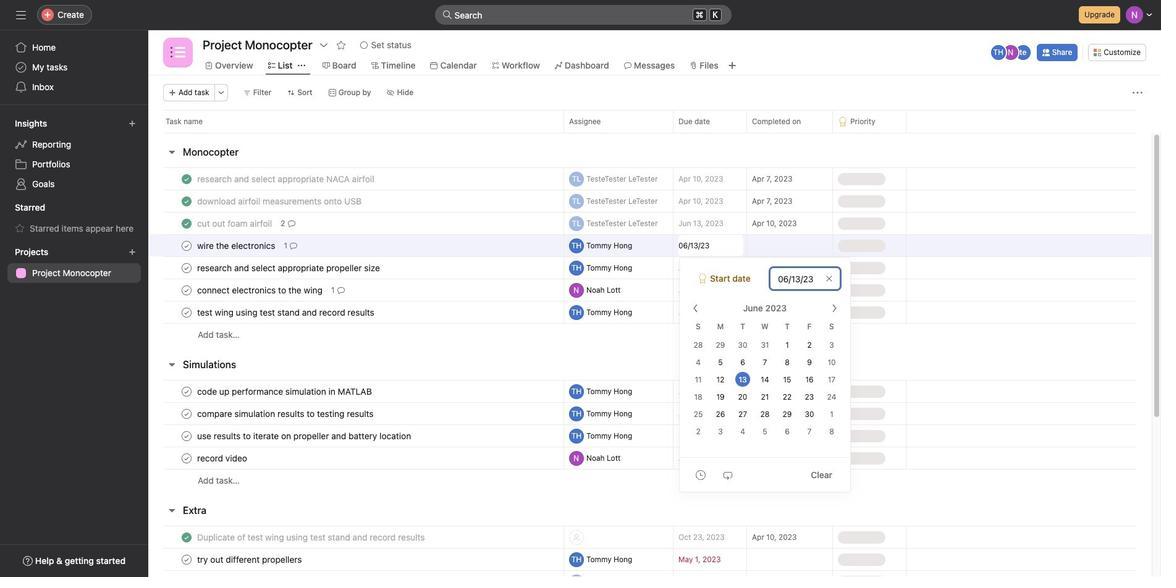 Task type: describe. For each thing, give the bounding box(es) containing it.
mark complete image for compare simulation results to testing results cell
[[179, 406, 194, 421]]

1 comment image for "wire the electronics" cell
[[290, 242, 297, 249]]

mark complete checkbox for task name text field in compare simulation results to testing results cell
[[179, 406, 194, 421]]

mark complete image for use results to iterate on propeller and battery location cell
[[179, 429, 194, 443]]

task name text field for mark complete icon within research and select appropriate propeller size cell
[[195, 262, 384, 274]]

details image
[[549, 242, 556, 249]]

record video cell
[[148, 447, 564, 470]]

Search tasks, projects, and more text field
[[435, 5, 731, 25]]

research and select appropriate propeller size cell
[[148, 256, 564, 279]]

mark complete image for record video cell
[[179, 451, 194, 466]]

download airfoil measurements onto usb cell
[[148, 190, 564, 213]]

completed checkbox for 'download airfoil measurements onto usb' cell on the top of the page
[[179, 194, 194, 209]]

connect electronics to the wing cell
[[148, 279, 564, 302]]

list image
[[171, 45, 185, 60]]

task name text field for duplicate of test wing using test stand and record results cell at left bottom
[[195, 553, 306, 566]]

collapse task list for this group image
[[167, 505, 177, 515]]

show options image
[[319, 40, 329, 50]]

compare simulation results to testing results cell
[[148, 402, 564, 425]]

cut out foam airfoil cell
[[148, 212, 564, 235]]

previous month image
[[691, 303, 701, 313]]

more actions image
[[1133, 88, 1143, 98]]

move tasks between sections image
[[526, 242, 534, 249]]

mark complete checkbox for task name text box within "wire the electronics" cell
[[179, 238, 194, 253]]

2 comments image
[[288, 220, 295, 227]]

mark complete checkbox for task name text field in 'try out different propellers' cell
[[179, 552, 194, 567]]

collapse task list for this group image for completed icon inside research and select appropriate naca airfoil cell
[[167, 147, 177, 157]]

mark complete checkbox for task name text box in record video cell
[[179, 451, 194, 466]]

insights element
[[0, 112, 148, 196]]

1 comment image for connect electronics to the wing cell
[[337, 286, 345, 294]]

add to starred image
[[336, 40, 346, 50]]

mark complete image for 'try out different propellers' cell
[[179, 552, 194, 567]]

research and select appropriate naca airfoil cell
[[148, 167, 564, 190]]

task name text field inside connect electronics to the wing cell
[[195, 284, 326, 296]]

task name text field for research and select appropriate naca airfoil cell
[[195, 195, 365, 207]]

Due date text field
[[770, 268, 840, 290]]

test wing using test stand and record results cell
[[148, 301, 564, 324]]

set to repeat image
[[723, 470, 733, 480]]

completed checkbox for research and select appropriate naca airfoil cell
[[179, 171, 194, 186]]

starred element
[[0, 196, 148, 241]]

clear due date image
[[826, 275, 833, 282]]

completed image for research and select appropriate naca airfoil cell
[[179, 171, 194, 186]]

task name text field for completed icon inside research and select appropriate naca airfoil cell
[[195, 173, 378, 185]]

completed image for task name text box in the duplicate of test wing using test stand and record results cell
[[179, 530, 194, 545]]

task name text field for mark complete image inside the use results to iterate on propeller and battery location cell
[[195, 430, 415, 442]]



Task type: vqa. For each thing, say whether or not it's contained in the screenshot.
completion date for wire the electronics cell
yes



Task type: locate. For each thing, give the bounding box(es) containing it.
0 horizontal spatial 1 comment image
[[290, 242, 297, 249]]

1 vertical spatial completed image
[[179, 194, 194, 209]]

1 vertical spatial 1 comment image
[[337, 286, 345, 294]]

header extra tree grid
[[148, 526, 1152, 577]]

8 task name text field from the top
[[195, 531, 429, 543]]

6 task name text field from the top
[[195, 430, 415, 442]]

task name text field inside test wing using test stand and record results cell
[[195, 306, 378, 319]]

3 mark complete image from the top
[[179, 552, 194, 567]]

1 completed checkbox from the top
[[179, 194, 194, 209]]

1 vertical spatial mark complete image
[[179, 429, 194, 443]]

3 mark complete image from the top
[[179, 305, 194, 320]]

mark complete image for research and select appropriate propeller size cell
[[179, 260, 194, 275]]

Task name text field
[[195, 195, 365, 207], [195, 284, 326, 296], [195, 385, 376, 398], [195, 408, 377, 420], [195, 553, 306, 566]]

add tab image
[[727, 61, 737, 70]]

7 task name text field from the top
[[195, 452, 251, 464]]

Mark complete checkbox
[[179, 238, 194, 253], [179, 283, 194, 298], [179, 406, 194, 421], [179, 451, 194, 466], [179, 552, 194, 567]]

completion date for try out different propellers cell
[[746, 548, 833, 571]]

completed image inside 'download airfoil measurements onto usb' cell
[[179, 194, 194, 209]]

completed image inside duplicate of test wing using test stand and record results cell
[[179, 530, 194, 545]]

1 mark complete checkbox from the top
[[179, 238, 194, 253]]

tab actions image
[[298, 62, 305, 69]]

mark complete image
[[179, 283, 194, 298], [179, 429, 194, 443], [179, 552, 194, 567]]

3 mark complete checkbox from the top
[[179, 406, 194, 421]]

4 mark complete image from the top
[[179, 384, 194, 399]]

completed image for task name text box in cut out foam airfoil cell
[[179, 216, 194, 231]]

collapse task list for this group image for mark complete icon within the code up performance simulation in matlab cell
[[167, 360, 177, 370]]

task name text field inside 'try out different propellers' cell
[[195, 553, 306, 566]]

mark complete image for "wire the electronics" cell
[[179, 238, 194, 253]]

2 mark complete checkbox from the top
[[179, 283, 194, 298]]

next month image
[[829, 303, 839, 313]]

prominent image
[[442, 10, 452, 20]]

Completed checkbox
[[179, 171, 194, 186], [179, 216, 194, 231]]

new insights image
[[129, 120, 136, 127]]

completed checkbox inside 'download airfoil measurements onto usb' cell
[[179, 194, 194, 209]]

new project or portfolio image
[[129, 248, 136, 256]]

row
[[148, 110, 1161, 133], [163, 132, 1137, 133], [148, 167, 1152, 190], [148, 190, 1152, 213], [148, 212, 1152, 235], [148, 234, 1152, 257], [148, 256, 1152, 279], [148, 279, 1152, 302], [148, 301, 1152, 324], [148, 323, 1152, 346], [148, 380, 1152, 403], [148, 402, 1152, 425], [148, 425, 1152, 447], [148, 447, 1152, 470], [148, 469, 1152, 492], [148, 526, 1152, 549], [148, 548, 1152, 571], [148, 570, 1152, 577]]

mark complete image
[[179, 238, 194, 253], [179, 260, 194, 275], [179, 305, 194, 320], [179, 384, 194, 399], [179, 406, 194, 421], [179, 451, 194, 466]]

mark complete checkbox for test wing using test stand and record results cell
[[179, 305, 194, 320]]

mark complete image for test wing using test stand and record results cell
[[179, 305, 194, 320]]

2 completed checkbox from the top
[[179, 530, 194, 545]]

mark complete image inside use results to iterate on propeller and battery location cell
[[179, 429, 194, 443]]

0 vertical spatial completed image
[[179, 171, 194, 186]]

1 collapse task list for this group image from the top
[[167, 147, 177, 157]]

2 vertical spatial mark complete image
[[179, 552, 194, 567]]

task name text field inside "wire the electronics" cell
[[195, 239, 279, 252]]

task name text field inside cut out foam airfoil cell
[[195, 217, 276, 230]]

task name text field inside duplicate of test wing using test stand and record results cell
[[195, 531, 429, 543]]

1 vertical spatial collapse task list for this group image
[[167, 360, 177, 370]]

1 horizontal spatial 1 comment image
[[337, 286, 345, 294]]

Completed checkbox
[[179, 194, 194, 209], [179, 530, 194, 545]]

task name text field inside research and select appropriate naca airfoil cell
[[195, 173, 378, 185]]

1 mark complete checkbox from the top
[[179, 260, 194, 275]]

1 completed image from the top
[[179, 171, 194, 186]]

2 completed image from the top
[[179, 530, 194, 545]]

collapse task list for this group image
[[167, 147, 177, 157], [167, 360, 177, 370]]

3 task name text field from the top
[[195, 385, 376, 398]]

task name text field for mark complete icon in test wing using test stand and record results cell
[[195, 306, 378, 319]]

0 vertical spatial collapse task list for this group image
[[167, 147, 177, 157]]

task name text field for mark complete icon inside record video cell
[[195, 452, 251, 464]]

task name text field inside use results to iterate on propeller and battery location cell
[[195, 430, 415, 442]]

5 mark complete image from the top
[[179, 406, 194, 421]]

0 vertical spatial completed checkbox
[[179, 171, 194, 186]]

completed image inside research and select appropriate naca airfoil cell
[[179, 171, 194, 186]]

mark complete checkbox inside compare simulation results to testing results cell
[[179, 406, 194, 421]]

mark complete image inside 'try out different propellers' cell
[[179, 552, 194, 567]]

mark complete image for connect electronics to the wing cell
[[179, 283, 194, 298]]

projects element
[[0, 241, 148, 285]]

mark complete checkbox inside research and select appropriate propeller size cell
[[179, 260, 194, 275]]

0 vertical spatial completed checkbox
[[179, 194, 194, 209]]

mark complete image inside connect electronics to the wing cell
[[179, 283, 194, 298]]

2 mark complete image from the top
[[179, 429, 194, 443]]

mark complete image inside test wing using test stand and record results cell
[[179, 305, 194, 320]]

mark complete checkbox inside 'try out different propellers' cell
[[179, 552, 194, 567]]

completed image
[[179, 216, 194, 231], [179, 530, 194, 545]]

completed checkbox for duplicate of test wing using test stand and record results cell at left bottom
[[179, 530, 194, 545]]

2 mark complete checkbox from the top
[[179, 305, 194, 320]]

use different materials for wing (balsa wood?) cell
[[148, 570, 564, 577]]

None text field
[[678, 235, 743, 256]]

2 completed image from the top
[[179, 194, 194, 209]]

1 task name text field from the top
[[195, 173, 378, 185]]

1 vertical spatial completed checkbox
[[179, 530, 194, 545]]

3 mark complete checkbox from the top
[[179, 384, 194, 399]]

2 collapse task list for this group image from the top
[[167, 360, 177, 370]]

1 completed checkbox from the top
[[179, 171, 194, 186]]

use results to iterate on propeller and battery location cell
[[148, 425, 564, 447]]

0 vertical spatial mark complete image
[[179, 283, 194, 298]]

completed checkbox inside cut out foam airfoil cell
[[179, 216, 194, 231]]

wire the electronics cell
[[148, 234, 564, 257]]

2 task name text field from the top
[[195, 217, 276, 230]]

task name text field inside record video cell
[[195, 452, 251, 464]]

completed checkbox inside research and select appropriate naca airfoil cell
[[179, 171, 194, 186]]

0 vertical spatial 1 comment image
[[290, 242, 297, 249]]

1 comment image inside "wire the electronics" cell
[[290, 242, 297, 249]]

hide sidebar image
[[16, 10, 26, 20]]

5 task name text field from the top
[[195, 306, 378, 319]]

task name text field inside research and select appropriate propeller size cell
[[195, 262, 384, 274]]

1 mark complete image from the top
[[179, 238, 194, 253]]

1 vertical spatial completed image
[[179, 530, 194, 545]]

completed image inside cut out foam airfoil cell
[[179, 216, 194, 231]]

cell
[[673, 570, 747, 577]]

4 mark complete checkbox from the top
[[179, 429, 194, 443]]

1 task name text field from the top
[[195, 195, 365, 207]]

5 mark complete checkbox from the top
[[179, 552, 194, 567]]

1 vertical spatial completed checkbox
[[179, 216, 194, 231]]

mark complete image inside research and select appropriate propeller size cell
[[179, 260, 194, 275]]

mark complete image inside "wire the electronics" cell
[[179, 238, 194, 253]]

mark complete checkbox inside record video cell
[[179, 451, 194, 466]]

task name text field inside compare simulation results to testing results cell
[[195, 408, 377, 420]]

completion date for research and select appropriate propeller size cell
[[746, 256, 833, 279]]

completed image
[[179, 171, 194, 186], [179, 194, 194, 209]]

mark complete checkbox inside code up performance simulation in matlab cell
[[179, 384, 194, 399]]

mark complete checkbox for use results to iterate on propeller and battery location cell
[[179, 429, 194, 443]]

None field
[[435, 5, 731, 25]]

1 completed image from the top
[[179, 216, 194, 231]]

mark complete checkbox inside "wire the electronics" cell
[[179, 238, 194, 253]]

mark complete image inside record video cell
[[179, 451, 194, 466]]

4 mark complete checkbox from the top
[[179, 451, 194, 466]]

Task name text field
[[195, 173, 378, 185], [195, 217, 276, 230], [195, 239, 279, 252], [195, 262, 384, 274], [195, 306, 378, 319], [195, 430, 415, 442], [195, 452, 251, 464], [195, 531, 429, 543]]

2 mark complete image from the top
[[179, 260, 194, 275]]

4 task name text field from the top
[[195, 408, 377, 420]]

completion date for wire the electronics cell
[[746, 234, 833, 257]]

mark complete checkbox for code up performance simulation in matlab cell
[[179, 384, 194, 399]]

1 comment image down 2 comments image
[[290, 242, 297, 249]]

3 task name text field from the top
[[195, 239, 279, 252]]

header monocopter tree grid
[[148, 167, 1152, 346]]

1 mark complete image from the top
[[179, 283, 194, 298]]

completed checkbox for cut out foam airfoil cell
[[179, 216, 194, 231]]

mark complete checkbox inside connect electronics to the wing cell
[[179, 283, 194, 298]]

completed checkbox inside duplicate of test wing using test stand and record results cell
[[179, 530, 194, 545]]

4 task name text field from the top
[[195, 262, 384, 274]]

mark complete checkbox inside test wing using test stand and record results cell
[[179, 305, 194, 320]]

1 comment image down research and select appropriate propeller size cell
[[337, 286, 345, 294]]

task name text field for mark complete icon inside the "wire the electronics" cell
[[195, 239, 279, 252]]

mark complete image inside code up performance simulation in matlab cell
[[179, 384, 194, 399]]

add time image
[[696, 470, 706, 480]]

5 task name text field from the top
[[195, 553, 306, 566]]

task name text field inside code up performance simulation in matlab cell
[[195, 385, 376, 398]]

header simulations tree grid
[[148, 380, 1152, 492]]

global element
[[0, 30, 148, 104]]

mark complete checkbox inside use results to iterate on propeller and battery location cell
[[179, 429, 194, 443]]

task name text field inside 'download airfoil measurements onto usb' cell
[[195, 195, 365, 207]]

mark complete image inside compare simulation results to testing results cell
[[179, 406, 194, 421]]

mark complete image for code up performance simulation in matlab cell
[[179, 384, 194, 399]]

2 task name text field from the top
[[195, 284, 326, 296]]

completed image for 'download airfoil measurements onto usb' cell on the top of the page
[[179, 194, 194, 209]]

mark complete checkbox for research and select appropriate propeller size cell
[[179, 260, 194, 275]]

0 vertical spatial completed image
[[179, 216, 194, 231]]

Mark complete checkbox
[[179, 260, 194, 275], [179, 305, 194, 320], [179, 384, 194, 399], [179, 429, 194, 443]]

try out different propellers cell
[[148, 548, 564, 571]]

code up performance simulation in matlab cell
[[148, 380, 564, 403]]

6 mark complete image from the top
[[179, 451, 194, 466]]

more actions image
[[217, 89, 225, 96]]

duplicate of test wing using test stand and record results cell
[[148, 526, 564, 549]]

task name text field for code up performance simulation in matlab cell
[[195, 408, 377, 420]]

1 comment image
[[290, 242, 297, 249], [337, 286, 345, 294]]

mark complete checkbox for task name text field within the connect electronics to the wing cell
[[179, 283, 194, 298]]

2 completed checkbox from the top
[[179, 216, 194, 231]]



